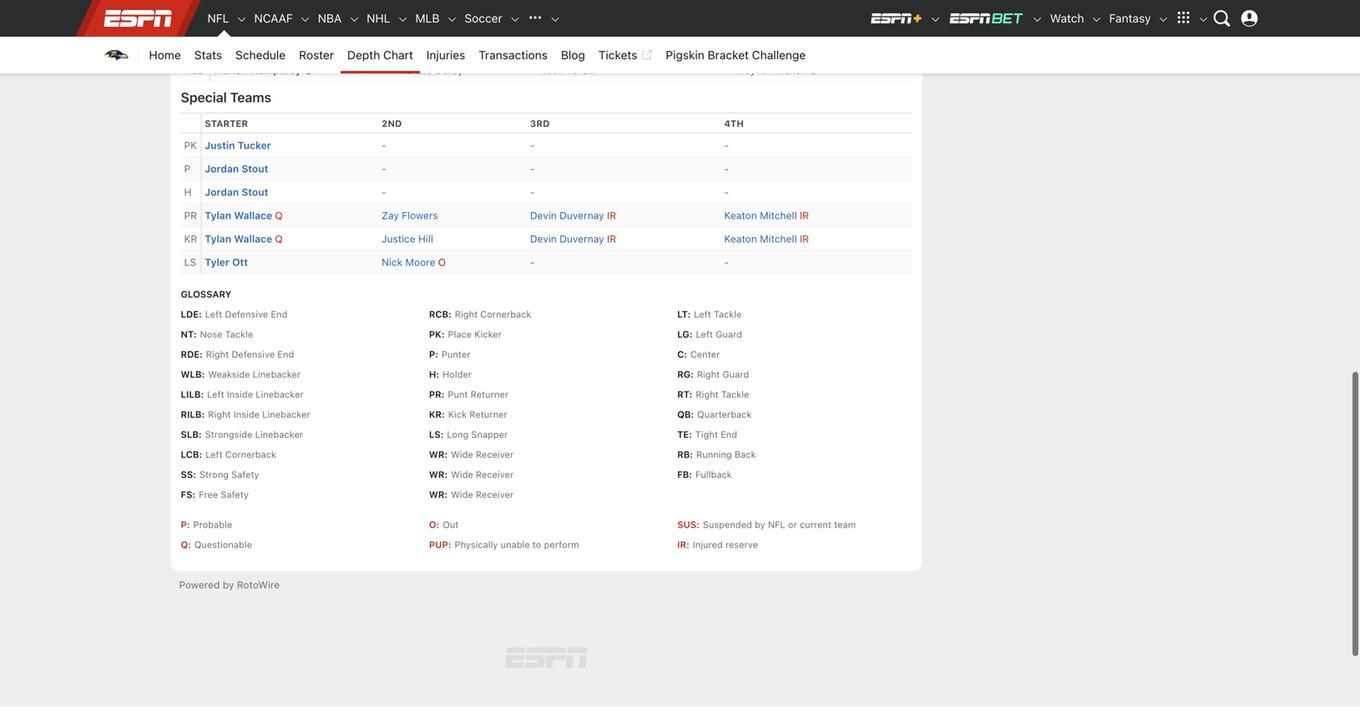 Task type: vqa. For each thing, say whether or not it's contained in the screenshot.


Task type: locate. For each thing, give the bounding box(es) containing it.
tylan
[[205, 210, 231, 221], [205, 233, 231, 245]]

nfl left 'nfl' image
[[208, 11, 229, 25]]

rock ya-sin link
[[540, 64, 597, 76]]

kr for kr
[[184, 233, 197, 245]]

0 vertical spatial keaton mitchell ir
[[724, 210, 809, 221]]

0 vertical spatial keaton
[[724, 210, 757, 221]]

tylan up tyler
[[205, 233, 231, 245]]

snapper
[[471, 429, 508, 440]]

1 vertical spatial wallace
[[234, 233, 272, 245]]

wlb : weakside linebacker
[[181, 369, 301, 380]]

nhl image
[[397, 13, 409, 25]]

1 vertical spatial tackle
[[225, 329, 253, 340]]

1 horizontal spatial rcb
[[429, 309, 449, 320]]

1 vertical spatial pk
[[429, 329, 442, 340]]

0 vertical spatial jordan stout link
[[205, 163, 268, 175]]

0 vertical spatial pr
[[184, 210, 197, 221]]

0 vertical spatial jordan stout
[[205, 163, 268, 175]]

espn bet image right espn plus image
[[949, 12, 1025, 25]]

right down nt : nose tackle
[[206, 349, 229, 360]]

defensive up nt : nose tackle
[[225, 309, 268, 320]]

ss left nfl link
[[184, 18, 197, 29]]

0 vertical spatial end
[[271, 309, 288, 320]]

1 mitchell from the top
[[760, 210, 797, 221]]

espn bet image right 42m
[[1032, 13, 1044, 25]]

2 keaton from the top
[[724, 233, 757, 245]]

1 vertical spatial ss
[[181, 470, 193, 480]]

1 horizontal spatial pr
[[429, 389, 442, 400]]

tylan right p h pr
[[205, 210, 231, 221]]

end down quarterback
[[721, 429, 738, 440]]

rcb
[[184, 64, 204, 76], [429, 309, 449, 320]]

o left out
[[429, 520, 436, 531]]

1 vertical spatial stout
[[242, 186, 268, 198]]

pk : place kicker
[[429, 329, 502, 340]]

1 wallace from the top
[[234, 210, 272, 221]]

2 vertical spatial receiver
[[476, 490, 514, 500]]

defensive for left
[[225, 309, 268, 320]]

williams
[[253, 41, 294, 53]]

left for left tackle
[[694, 309, 711, 320]]

by right powered
[[223, 579, 234, 591]]

1 vertical spatial jordan stout
[[205, 186, 268, 198]]

cornerback for lcb : left cornerback
[[225, 450, 276, 460]]

fs right home
[[184, 41, 196, 53]]

rb : running back
[[677, 450, 756, 460]]

keaton mitchell link for justice hill
[[724, 233, 797, 245]]

out
[[443, 520, 459, 531]]

left for left defensive end
[[205, 309, 222, 320]]

1 vertical spatial nfl
[[768, 520, 786, 531]]

soccer link
[[458, 0, 509, 37]]

guard for rg : right guard
[[723, 369, 749, 380]]

2 tylan wallace q from the top
[[205, 233, 283, 245]]

o right "mullen" at the top of the page
[[810, 64, 817, 76]]

1 keaton from the top
[[724, 210, 757, 221]]

0 vertical spatial duvernay
[[560, 210, 604, 221]]

safety down the ss : strong safety
[[221, 490, 249, 500]]

hamilton
[[237, 18, 281, 29]]

geno
[[400, 41, 425, 53]]

inside down the 'lilb : left inside linebacker'
[[234, 409, 260, 420]]

physically
[[455, 540, 498, 551]]

2 tylan wallace link from the top
[[205, 233, 272, 245]]

returner up snapper
[[470, 409, 508, 420]]

defensive
[[225, 309, 268, 320], [232, 349, 275, 360]]

safety down lcb : left cornerback
[[231, 470, 259, 480]]

tackle for lt : left tackle
[[714, 309, 742, 320]]

0 vertical spatial wide
[[451, 450, 473, 460]]

more espn image
[[1171, 6, 1196, 31], [1198, 13, 1210, 25]]

nhl
[[367, 11, 390, 25]]

p for p h pr
[[184, 163, 191, 175]]

daryl worley ir
[[400, 18, 472, 29]]

inside for right
[[234, 409, 260, 420]]

2 keaton mitchell link from the top
[[724, 233, 797, 245]]

1 tylan wallace link from the top
[[205, 210, 272, 221]]

espn more sports home page image
[[523, 6, 548, 31]]

1 tylan wallace q from the top
[[205, 210, 283, 221]]

left up nose
[[205, 309, 222, 320]]

guard down lt : left tackle
[[716, 329, 742, 340]]

end up rde : right defensive end
[[271, 309, 288, 320]]

0 horizontal spatial kr
[[184, 233, 197, 245]]

suspended
[[703, 520, 752, 531]]

guard up rt : right tackle
[[723, 369, 749, 380]]

o right moore
[[438, 257, 446, 268]]

jordan stout link right p h pr
[[205, 186, 268, 198]]

pigskin bracket challenge
[[666, 48, 806, 62]]

espn bet image
[[949, 12, 1025, 25], [1032, 13, 1044, 25]]

1 wr from the top
[[429, 450, 445, 460]]

0 vertical spatial returner
[[471, 389, 509, 400]]

0 horizontal spatial o
[[429, 520, 436, 531]]

2 devin duvernay ir from the top
[[530, 233, 616, 245]]

0 vertical spatial jordan
[[205, 163, 239, 175]]

rotowire
[[237, 579, 280, 591]]

kr down p h pr
[[184, 233, 197, 245]]

by up reserve on the right of the page
[[755, 520, 766, 531]]

1 vertical spatial receiver
[[476, 470, 514, 480]]

0 vertical spatial defensive
[[225, 309, 268, 320]]

jordan stout down justin tucker "link"
[[205, 163, 268, 175]]

1 vertical spatial inside
[[234, 409, 260, 420]]

0 vertical spatial tackle
[[714, 309, 742, 320]]

left right lt
[[694, 309, 711, 320]]

0 vertical spatial tylan wallace link
[[205, 210, 272, 221]]

2 vertical spatial wr : wide receiver
[[429, 490, 514, 500]]

1 vertical spatial p
[[429, 349, 435, 360]]

0 vertical spatial wr
[[429, 450, 445, 460]]

returner up the kr : kick returner
[[471, 389, 509, 400]]

rock
[[540, 64, 563, 76]]

2 jordan from the top
[[205, 186, 239, 198]]

nose
[[200, 329, 223, 340]]

jordan stout right p h pr
[[205, 186, 268, 198]]

cornerback up kicker
[[480, 309, 532, 320]]

2 devin from the top
[[530, 233, 557, 245]]

1 vertical spatial tylan wallace link
[[205, 233, 272, 245]]

2 wide from the top
[[451, 470, 473, 480]]

weakside
[[208, 369, 250, 380]]

ls left tyler
[[184, 257, 196, 268]]

jordan right p h pr
[[205, 186, 239, 198]]

0 vertical spatial p
[[184, 163, 191, 175]]

glossary
[[181, 289, 232, 300]]

1 vertical spatial returner
[[470, 409, 508, 420]]

right for right defensive end
[[206, 349, 229, 360]]

defensive for right
[[232, 349, 275, 360]]

0 vertical spatial kr
[[184, 233, 197, 245]]

sus : suspended by nfl or current team
[[677, 520, 856, 531]]

nfl left or
[[768, 520, 786, 531]]

1 horizontal spatial o
[[438, 257, 446, 268]]

fs : free safety
[[181, 490, 249, 500]]

1 vertical spatial jordan
[[205, 186, 239, 198]]

2 tylan from the top
[[205, 233, 231, 245]]

right down rg : right guard
[[696, 389, 719, 400]]

1 vertical spatial keaton mitchell ir
[[724, 233, 809, 245]]

1 vertical spatial keaton mitchell link
[[724, 233, 797, 245]]

1 vertical spatial o
[[438, 257, 446, 268]]

0 vertical spatial mitchell
[[760, 210, 797, 221]]

devin
[[530, 210, 557, 221], [530, 233, 557, 245]]

0 vertical spatial o
[[810, 64, 817, 76]]

keaton for justice hill
[[724, 233, 757, 245]]

2 vertical spatial tackle
[[722, 389, 749, 400]]

tackle up quarterback
[[722, 389, 749, 400]]

soccer image
[[509, 13, 521, 25]]

guard
[[716, 329, 742, 340], [723, 369, 749, 380]]

tackle up rde : right defensive end
[[225, 329, 253, 340]]

inside down the wlb : weakside linebacker
[[227, 389, 253, 400]]

0 vertical spatial inside
[[227, 389, 253, 400]]

0 horizontal spatial rcb
[[184, 64, 204, 76]]

p
[[184, 163, 191, 175], [429, 349, 435, 360], [181, 520, 187, 531]]

tyler ott
[[205, 257, 248, 268]]

blog link
[[555, 37, 592, 73]]

2 vertical spatial p
[[181, 520, 187, 531]]

roster
[[299, 48, 334, 62]]

tucker
[[238, 140, 271, 151]]

:
[[199, 309, 202, 320], [449, 309, 452, 320], [688, 309, 691, 320], [194, 329, 197, 340], [442, 329, 445, 340], [690, 329, 693, 340], [200, 349, 203, 360], [435, 349, 438, 360], [684, 349, 687, 360], [202, 369, 205, 380], [436, 369, 439, 380], [691, 369, 694, 380], [201, 389, 204, 400], [442, 389, 445, 400], [690, 389, 693, 400], [202, 409, 205, 420], [442, 409, 445, 420], [691, 409, 694, 420], [199, 429, 202, 440], [441, 429, 444, 440], [689, 429, 692, 440], [199, 450, 202, 460], [445, 450, 448, 460], [690, 450, 693, 460], [193, 470, 196, 480], [445, 470, 448, 480], [689, 470, 692, 480], [192, 490, 195, 500], [445, 490, 448, 500], [187, 520, 190, 531], [436, 520, 439, 531], [697, 520, 700, 531], [188, 540, 191, 551], [448, 540, 451, 551], [687, 540, 690, 551]]

1 vertical spatial wr : wide receiver
[[429, 470, 514, 480]]

tylan for zay
[[205, 210, 231, 221]]

devin duvernay ir for justice hill
[[530, 233, 616, 245]]

darby
[[435, 64, 463, 76]]

2 receiver from the top
[[476, 470, 514, 480]]

1 vertical spatial end
[[277, 349, 294, 360]]

0 horizontal spatial nfl
[[208, 11, 229, 25]]

left down weakside
[[207, 389, 224, 400]]

nick moore link
[[382, 257, 435, 268]]

p inside p h pr
[[184, 163, 191, 175]]

duvernay for hill
[[560, 233, 604, 245]]

stephen a. smith lays into mike mccarthy after hearing him say the cowboys are a "championship" program. element
[[1009, 0, 1180, 14]]

marlon
[[214, 64, 248, 76]]

daryl worley link
[[400, 18, 460, 29]]

1 vertical spatial tylan wallace q
[[205, 233, 283, 245]]

justin tucker
[[205, 140, 271, 151]]

1 devin duvernay link from the top
[[530, 210, 604, 221]]

keaton mitchell ir for flowers
[[724, 210, 809, 221]]

1 vertical spatial guard
[[723, 369, 749, 380]]

1 jordan stout from the top
[[205, 163, 268, 175]]

pk
[[184, 140, 197, 151], [429, 329, 442, 340]]

ls for ls
[[184, 257, 196, 268]]

0 vertical spatial devin
[[530, 210, 557, 221]]

jordan down justin
[[205, 163, 239, 175]]

keaton mitchell link for zay flowers
[[724, 210, 797, 221]]

2 vertical spatial wr
[[429, 490, 445, 500]]

2 wallace from the top
[[234, 233, 272, 245]]

lde : left defensive end
[[181, 309, 288, 320]]

kr for kr : kick returner
[[429, 409, 442, 420]]

lilb
[[181, 389, 201, 400]]

1 vertical spatial by
[[223, 579, 234, 591]]

1 vertical spatial kr
[[429, 409, 442, 420]]

trayvon
[[736, 64, 773, 76]]

punter
[[442, 349, 471, 360]]

rilb : right inside linebacker
[[181, 409, 310, 420]]

punt
[[448, 389, 468, 400]]

h inside p h pr
[[184, 186, 192, 198]]

fs for fs
[[184, 41, 196, 53]]

0 vertical spatial keaton mitchell link
[[724, 210, 797, 221]]

1 vertical spatial wr
[[429, 470, 445, 480]]

defensive up the wlb : weakside linebacker
[[232, 349, 275, 360]]

0 horizontal spatial more espn image
[[1171, 6, 1196, 31]]

mitchell for zay flowers
[[760, 210, 797, 221]]

0 horizontal spatial ls
[[184, 257, 196, 268]]

kyle
[[214, 18, 235, 29]]

1 devin duvernay ir from the top
[[530, 210, 616, 221]]

ncaaf image
[[300, 13, 311, 25]]

strongside
[[205, 429, 253, 440]]

kr left kick
[[429, 409, 442, 420]]

linebacker
[[253, 369, 301, 380], [256, 389, 304, 400], [262, 409, 310, 420], [255, 429, 303, 440]]

1 vertical spatial tylan
[[205, 233, 231, 245]]

0 vertical spatial ls
[[184, 257, 196, 268]]

2 mitchell from the top
[[760, 233, 797, 245]]

ss : strong safety
[[181, 470, 259, 480]]

ls left "long"
[[429, 429, 441, 440]]

ss down lcb
[[181, 470, 193, 480]]

rde : right defensive end
[[181, 349, 294, 360]]

watch link
[[1044, 0, 1091, 37]]

right up 'strongside'
[[208, 409, 231, 420]]

current
[[800, 520, 832, 531]]

1 horizontal spatial kr
[[429, 409, 442, 420]]

1 jordan stout link from the top
[[205, 163, 268, 175]]

1 vertical spatial fs
[[181, 490, 192, 500]]

2 vertical spatial wide
[[451, 490, 473, 500]]

perform
[[544, 540, 579, 551]]

1 horizontal spatial pk
[[429, 329, 442, 340]]

p for p : probable
[[181, 520, 187, 531]]

0 vertical spatial wr : wide receiver
[[429, 450, 514, 460]]

end for lde : left defensive end
[[271, 309, 288, 320]]

returner for kr : kick returner
[[470, 409, 508, 420]]

0 horizontal spatial h
[[184, 186, 192, 198]]

1 vertical spatial defensive
[[232, 349, 275, 360]]

0 vertical spatial devin duvernay link
[[530, 210, 604, 221]]

wallace
[[234, 210, 272, 221], [234, 233, 272, 245]]

1 vertical spatial devin duvernay ir
[[530, 233, 616, 245]]

sus
[[677, 520, 697, 531]]

2 horizontal spatial o
[[810, 64, 817, 76]]

0 vertical spatial fs
[[184, 41, 196, 53]]

1 vertical spatial safety
[[221, 490, 249, 500]]

0 vertical spatial cornerback
[[480, 309, 532, 320]]

ls
[[184, 257, 196, 268], [429, 429, 441, 440]]

left up strong
[[206, 450, 223, 460]]

zay
[[382, 210, 399, 221]]

pk left place
[[429, 329, 442, 340]]

lcb : left cornerback
[[181, 450, 276, 460]]

1 vertical spatial pr
[[429, 389, 442, 400]]

1 stout from the top
[[242, 163, 268, 175]]

1 keaton mitchell ir from the top
[[724, 210, 809, 221]]

0 vertical spatial tylan wallace q
[[205, 210, 283, 221]]

2 wr : wide receiver from the top
[[429, 470, 514, 480]]

returner
[[471, 389, 509, 400], [470, 409, 508, 420]]

safety for fs : free safety
[[221, 490, 249, 500]]

keaton mitchell ir for hill
[[724, 233, 809, 245]]

jordan for 1st jordan stout link from the bottom
[[205, 186, 239, 198]]

0 vertical spatial safety
[[231, 470, 259, 480]]

cornerback down the slb : strongside linebacker
[[225, 450, 276, 460]]

1 vertical spatial h
[[429, 369, 436, 380]]

1 horizontal spatial cornerback
[[480, 309, 532, 320]]

p : punter
[[429, 349, 471, 360]]

0 vertical spatial ss
[[184, 18, 197, 29]]

rg
[[677, 369, 691, 380]]

strong
[[200, 470, 229, 480]]

1 devin from the top
[[530, 210, 557, 221]]

1 vertical spatial devin duvernay link
[[530, 233, 604, 245]]

1 duvernay from the top
[[560, 210, 604, 221]]

2 jordan stout link from the top
[[205, 186, 268, 198]]

1 tylan from the top
[[205, 210, 231, 221]]

1 horizontal spatial h
[[429, 369, 436, 380]]

1 vertical spatial ls
[[429, 429, 441, 440]]

mlb image
[[446, 13, 458, 25]]

left for left cornerback
[[206, 450, 223, 460]]

special
[[181, 90, 227, 105]]

safety
[[231, 470, 259, 480], [221, 490, 249, 500]]

2 devin duvernay link from the top
[[530, 233, 604, 245]]

nfl link
[[201, 0, 236, 37]]

right down center
[[697, 369, 720, 380]]

keaton for zay flowers
[[724, 210, 757, 221]]

jordan
[[205, 163, 239, 175], [205, 186, 239, 198]]

1 keaton mitchell link from the top
[[724, 210, 797, 221]]

0 vertical spatial rcb
[[184, 64, 204, 76]]

tackle up the lg : left guard
[[714, 309, 742, 320]]

fs
[[184, 41, 196, 53], [181, 490, 192, 500]]

fs left free
[[181, 490, 192, 500]]

1 jordan from the top
[[205, 163, 239, 175]]

end up the wlb : weakside linebacker
[[277, 349, 294, 360]]

jordan stout link down justin tucker "link"
[[205, 163, 268, 175]]

rcb up place
[[429, 309, 449, 320]]

0 vertical spatial pk
[[184, 140, 197, 151]]

1 vertical spatial rcb
[[429, 309, 449, 320]]

receiver
[[476, 450, 514, 460], [476, 470, 514, 480], [476, 490, 514, 500]]

2 jordan stout from the top
[[205, 186, 268, 198]]

mitchell
[[760, 210, 797, 221], [760, 233, 797, 245]]

lt : left tackle
[[677, 309, 742, 320]]

1 vertical spatial duvernay
[[560, 233, 604, 245]]

0 vertical spatial guard
[[716, 329, 742, 340]]

0 vertical spatial by
[[755, 520, 766, 531]]

left up center
[[696, 329, 713, 340]]

h
[[184, 186, 192, 198], [429, 369, 436, 380]]

1 vertical spatial cornerback
[[225, 450, 276, 460]]

fs for fs : free safety
[[181, 490, 192, 500]]

3 wr from the top
[[429, 490, 445, 500]]

pk left justin
[[184, 140, 197, 151]]

rcb down stats on the left top of the page
[[184, 64, 204, 76]]

2 duvernay from the top
[[560, 233, 604, 245]]

to
[[533, 540, 542, 551]]

ncaaf
[[254, 11, 293, 25]]

devin duvernay link for hill
[[530, 233, 604, 245]]

2 keaton mitchell ir from the top
[[724, 233, 809, 245]]

pk for pk : place kicker
[[429, 329, 442, 340]]

cornerback for rcb : right cornerback
[[480, 309, 532, 320]]

0 vertical spatial h
[[184, 186, 192, 198]]

1 vertical spatial mitchell
[[760, 233, 797, 245]]

mitchell for justice hill
[[760, 233, 797, 245]]

1 horizontal spatial by
[[755, 520, 766, 531]]

0 horizontal spatial cornerback
[[225, 450, 276, 460]]

right up "pk : place kicker"
[[455, 309, 478, 320]]

end for rde : right defensive end
[[277, 349, 294, 360]]

0 horizontal spatial pk
[[184, 140, 197, 151]]

1 vertical spatial keaton
[[724, 233, 757, 245]]

by
[[755, 520, 766, 531], [223, 579, 234, 591]]

c
[[677, 349, 684, 360]]

pup : physically unable to perform
[[429, 540, 579, 551]]

2 wr from the top
[[429, 470, 445, 480]]

espn+ image
[[870, 12, 923, 25]]

right for right tackle
[[696, 389, 719, 400]]

0 vertical spatial wallace
[[234, 210, 272, 221]]



Task type: describe. For each thing, give the bounding box(es) containing it.
rg : right guard
[[677, 369, 749, 380]]

tylan for justice
[[205, 233, 231, 245]]

tackle for nt : nose tackle
[[225, 329, 253, 340]]

injuries
[[427, 48, 465, 62]]

depth chart
[[347, 48, 413, 62]]

o for trayvon mullen o
[[810, 64, 817, 76]]

fb
[[677, 470, 689, 480]]

linebacker up rilb : right inside linebacker
[[256, 389, 304, 400]]

jordan for first jordan stout link from the top of the standings page main content
[[205, 163, 239, 175]]

tylan wallace link for zay flowers
[[205, 210, 272, 221]]

tylan wallace link for justice hill
[[205, 233, 272, 245]]

ronald
[[400, 64, 433, 76]]

depth
[[347, 48, 380, 62]]

chart
[[383, 48, 413, 62]]

right for right cornerback
[[455, 309, 478, 320]]

pk for pk
[[184, 140, 197, 151]]

bracket
[[708, 48, 749, 62]]

teams
[[230, 90, 271, 105]]

geno stone
[[400, 41, 455, 53]]

fantasy
[[1110, 11, 1151, 25]]

tylan wallace q for justice
[[205, 233, 283, 245]]

3 receiver from the top
[[476, 490, 514, 500]]

linebacker up the 'lilb : left inside linebacker'
[[253, 369, 301, 380]]

inside for left
[[227, 389, 253, 400]]

home
[[149, 48, 181, 62]]

ya-
[[566, 64, 582, 76]]

stats link
[[188, 37, 229, 73]]

or
[[788, 520, 797, 531]]

justice hill
[[382, 233, 433, 245]]

qb
[[677, 409, 691, 420]]

tylan wallace q for zay
[[205, 210, 283, 221]]

schedule
[[236, 48, 286, 62]]

holder
[[443, 369, 472, 380]]

place
[[448, 329, 472, 340]]

ir : injured reserve
[[677, 540, 758, 551]]

fb : fullback
[[677, 470, 732, 480]]

right for right guard
[[697, 369, 720, 380]]

rock ya-sin
[[540, 64, 597, 76]]

transactions
[[479, 48, 548, 62]]

powered by rotowire
[[179, 579, 280, 591]]

tickets
[[599, 48, 638, 62]]

nick
[[382, 257, 403, 268]]

left for left guard
[[696, 329, 713, 340]]

nba
[[318, 11, 342, 25]]

global navigation element
[[96, 0, 1265, 37]]

2 stout from the top
[[242, 186, 268, 198]]

rcb for rcb
[[184, 64, 204, 76]]

injuries link
[[420, 37, 472, 73]]

nfl inside standings page main content
[[768, 520, 786, 531]]

lde
[[181, 309, 199, 320]]

stone
[[428, 41, 455, 53]]

rcb : right cornerback
[[429, 309, 532, 320]]

marlon humphrey link
[[214, 64, 301, 76]]

espn plus image
[[930, 13, 942, 25]]

1 wide from the top
[[451, 450, 473, 460]]

tight
[[696, 429, 718, 440]]

linebacker down rilb : right inside linebacker
[[255, 429, 303, 440]]

tyler
[[205, 257, 230, 268]]

o for nick moore o
[[438, 257, 446, 268]]

te
[[677, 429, 689, 440]]

mlb
[[416, 11, 440, 25]]

1 horizontal spatial more espn image
[[1198, 13, 1210, 25]]

free
[[199, 490, 218, 500]]

devin duvernay ir for zay flowers
[[530, 210, 616, 221]]

duvernay for flowers
[[560, 210, 604, 221]]

q for ronald darby
[[304, 64, 312, 76]]

2 vertical spatial o
[[429, 520, 436, 531]]

moore
[[405, 257, 435, 268]]

kr : kick returner
[[429, 409, 508, 420]]

1 wr : wide receiver from the top
[[429, 450, 514, 460]]

marlon humphrey q
[[214, 64, 312, 76]]

worley
[[428, 18, 460, 29]]

kicker
[[475, 329, 502, 340]]

watch image
[[1091, 13, 1103, 25]]

stats
[[194, 48, 222, 62]]

lg : left guard
[[677, 329, 742, 340]]

3 wr : wide receiver from the top
[[429, 490, 514, 500]]

injured
[[693, 540, 723, 551]]

rb
[[677, 450, 690, 460]]

3 wide from the top
[[451, 490, 473, 500]]

3rd
[[530, 118, 550, 129]]

pigskin bracket challenge link
[[659, 37, 813, 73]]

long
[[447, 429, 469, 440]]

standings page main content
[[171, 0, 939, 700]]

watch
[[1050, 11, 1085, 25]]

questionable
[[194, 540, 252, 551]]

more sports image
[[549, 13, 561, 25]]

marcus
[[214, 41, 250, 53]]

marcus williams
[[214, 41, 294, 53]]

profile management image
[[1242, 10, 1258, 27]]

nfl image
[[236, 13, 248, 25]]

kyle hamilton link
[[214, 18, 281, 29]]

rcb for rcb : right cornerback
[[429, 309, 449, 320]]

1 horizontal spatial espn bet image
[[1032, 13, 1044, 25]]

nfl inside nfl link
[[208, 11, 229, 25]]

fantasy image
[[1158, 13, 1170, 25]]

external link image
[[641, 45, 653, 65]]

1 receiver from the top
[[476, 450, 514, 460]]

justin tucker link
[[205, 140, 271, 151]]

justice
[[382, 233, 416, 245]]

trayvon mullen o
[[736, 64, 817, 76]]

nba image
[[348, 13, 360, 25]]

tyler ott link
[[205, 257, 248, 268]]

lg
[[677, 329, 690, 340]]

guard for lg : left guard
[[716, 329, 742, 340]]

ls for ls : long snapper
[[429, 429, 441, 440]]

wallace for justice
[[234, 233, 272, 245]]

right for right inside linebacker
[[208, 409, 231, 420]]

ronald darby link
[[400, 64, 463, 76]]

0 horizontal spatial by
[[223, 579, 234, 591]]

ncaaf link
[[248, 0, 300, 37]]

p : probable
[[181, 520, 232, 531]]

zay flowers
[[382, 210, 438, 221]]

0 horizontal spatial espn bet image
[[949, 12, 1025, 25]]

left for left inside linebacker
[[207, 389, 224, 400]]

ss for ss : strong safety
[[181, 470, 193, 480]]

powered
[[179, 579, 220, 591]]

lt
[[677, 309, 688, 320]]

q for justice hill
[[275, 233, 283, 245]]

nt : nose tackle
[[181, 329, 253, 340]]

wallace for zay
[[234, 210, 272, 221]]

ss for ss
[[184, 18, 197, 29]]

2 vertical spatial end
[[721, 429, 738, 440]]

0 horizontal spatial pr
[[184, 210, 197, 221]]

42m
[[1009, 14, 1029, 24]]

sin
[[582, 64, 597, 76]]

schedule link
[[229, 37, 292, 73]]

linebacker down the 'lilb : left inside linebacker'
[[262, 409, 310, 420]]

tackle for rt : right tackle
[[722, 389, 749, 400]]

p for p : punter
[[429, 349, 435, 360]]

devin for flowers
[[530, 210, 557, 221]]

returner for pr : punt returner
[[471, 389, 509, 400]]

devin duvernay link for flowers
[[530, 210, 604, 221]]

rde
[[181, 349, 200, 360]]

rt : right tackle
[[677, 389, 749, 400]]

justin
[[205, 140, 235, 151]]

p h pr
[[184, 163, 197, 221]]

probable
[[193, 520, 232, 531]]

devin for hill
[[530, 233, 557, 245]]

q for zay flowers
[[275, 210, 283, 221]]

home link
[[142, 37, 188, 73]]

nba link
[[311, 0, 348, 37]]

safety for ss : strong safety
[[231, 470, 259, 480]]

soccer
[[465, 11, 503, 25]]



